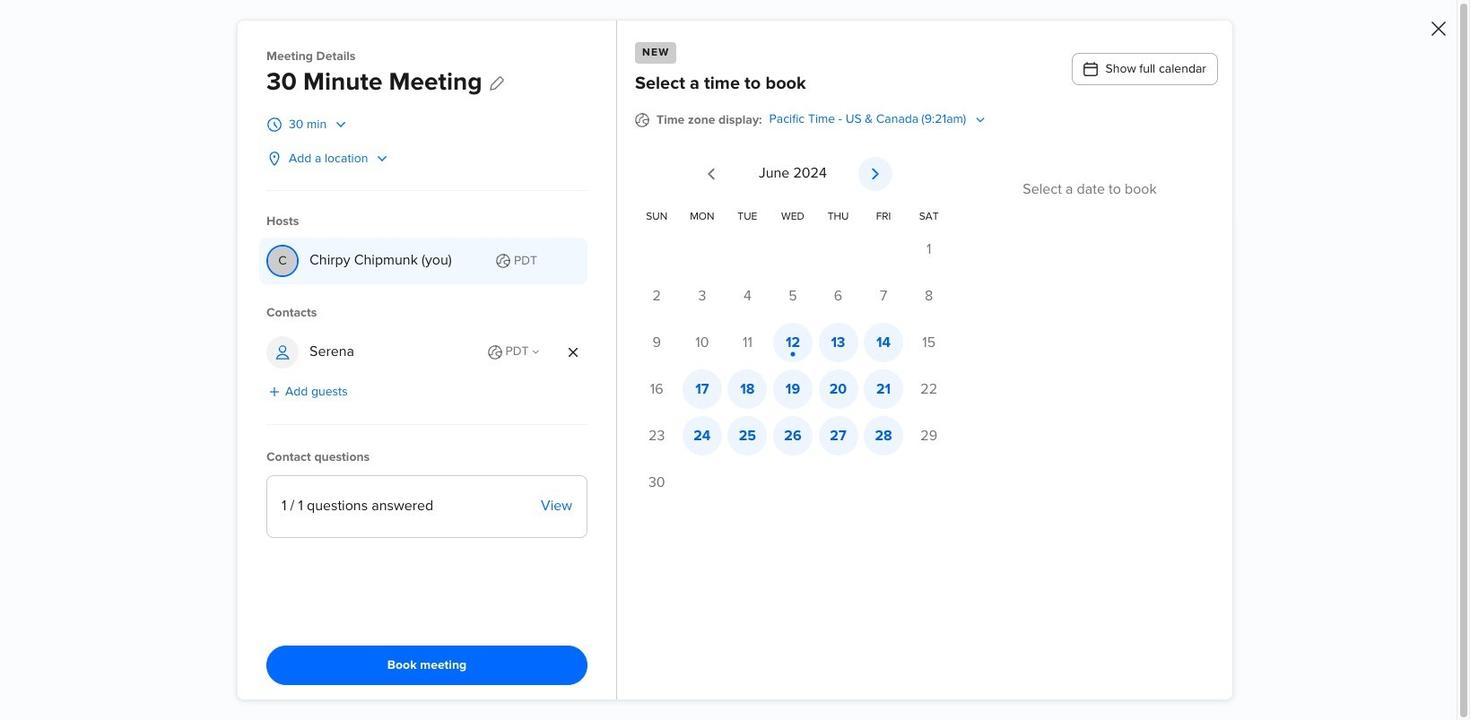 Task type: vqa. For each thing, say whether or not it's contained in the screenshot.
Calendly image
no



Task type: locate. For each thing, give the bounding box(es) containing it.
1 vertical spatial time zone button
[[488, 343, 541, 363]]

None search field
[[307, 221, 528, 269]]

Time zone button
[[770, 110, 988, 130], [488, 343, 541, 363]]

cell
[[907, 230, 952, 269], [634, 276, 680, 316], [680, 276, 725, 316], [725, 276, 771, 316], [771, 276, 816, 316], [816, 276, 861, 316], [861, 276, 907, 316], [907, 276, 952, 316], [634, 323, 680, 363], [680, 323, 725, 363], [725, 323, 771, 363], [771, 323, 816, 363], [816, 323, 861, 363], [861, 323, 907, 363], [907, 323, 952, 363], [634, 370, 680, 409], [680, 370, 725, 409], [725, 370, 771, 409], [771, 370, 816, 409], [816, 370, 861, 409], [861, 370, 907, 409], [907, 370, 952, 409], [634, 416, 680, 456], [680, 416, 725, 456], [725, 416, 771, 456], [771, 416, 816, 456], [816, 416, 861, 456], [861, 416, 907, 456], [907, 416, 952, 456], [634, 463, 680, 503]]

0 horizontal spatial time zone button
[[488, 343, 541, 363]]

get started with calendly image
[[1233, 672, 1285, 680]]

1 horizontal spatial time zone button
[[770, 110, 988, 130]]

main navigation element
[[0, 0, 233, 721]]



Task type: describe. For each thing, give the bounding box(es) containing it.
0 vertical spatial time zone button
[[770, 110, 988, 130]]

select a day element
[[634, 205, 952, 510]]

Search field
[[307, 221, 528, 262]]



